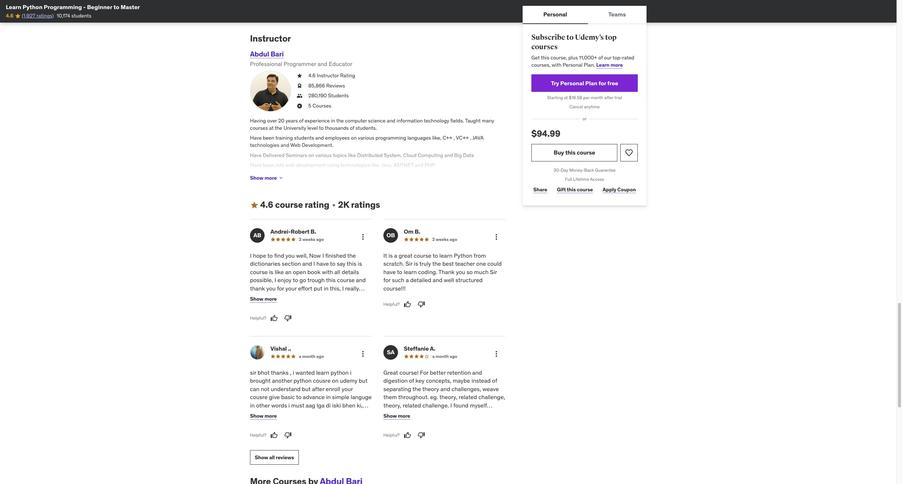 Task type: locate. For each thing, give the bounding box(es) containing it.
to left find
[[268, 252, 273, 259]]

1 horizontal spatial students
[[294, 135, 314, 141]]

and up really
[[356, 277, 366, 284]]

0 vertical spatial after
[[605, 95, 614, 100]]

1 weeks from the left
[[303, 237, 316, 242]]

1 2 from the left
[[299, 237, 302, 242]]

using
[[327, 162, 340, 169]]

years
[[286, 118, 298, 124]]

can
[[250, 385, 260, 393]]

to left udemy's
[[567, 33, 574, 42]]

1 vertical spatial theory,
[[384, 402, 402, 409]]

b. right robert
[[311, 228, 316, 235]]

1 vertical spatial related
[[403, 402, 421, 409]]

1 horizontal spatial on
[[332, 377, 339, 385]]

appreciated.
[[250, 293, 283, 300]]

very
[[384, 418, 395, 425]]

1 vertical spatial 4.6
[[309, 72, 316, 79]]

well
[[444, 277, 454, 284]]

i left will
[[303, 410, 305, 417]]

a month ago up wanted
[[299, 354, 324, 359]]

for
[[420, 369, 429, 376]]

having over 20 years of experience in the computer science and information technology fields. taught many courses at the university level to thousands of students. have been training students and employees on various programming languages like, c++ , vc++ , java technologies and web development. have delivered seminars on various topics like distributed system, cloud computing and big data have been into web development using technologies like, java, asp.net and php.
[[250, 118, 495, 169]]

1 vertical spatial like,
[[372, 162, 381, 169]]

but right udemy
[[359, 377, 368, 385]]

personal inside try personal plan for free link
[[561, 79, 584, 87]]

related down throughout.
[[403, 402, 421, 409]]

learn
[[6, 3, 21, 11], [597, 62, 610, 68]]

, right the c++
[[454, 135, 455, 141]]

2 weeks ago for now
[[299, 237, 324, 242]]

on
[[351, 135, 357, 141], [309, 152, 314, 159], [332, 377, 339, 385]]

like, left the c++
[[433, 135, 442, 141]]

1 a month ago from the left
[[299, 354, 324, 359]]

for up course!!! at the bottom left of the page
[[384, 277, 391, 284]]

1 horizontal spatial python
[[331, 369, 349, 376]]

from
[[474, 252, 486, 259], [262, 418, 274, 425]]

show for great course! for better retention and digestion of key concepts, maybe instead of separating the theory and challenges, weave them throughout. eg. theory, related challenge, theory, related challenge. i found myself drowning in theory at one stage. however, it is very clear the way you've explained things! thank you so much:)
[[384, 413, 397, 419]]

theory, right eg.
[[440, 394, 458, 401]]

to up 'must'
[[296, 394, 302, 401]]

4.6
[[6, 13, 13, 19], [309, 72, 316, 79], [260, 199, 273, 211]]

2 vertical spatial 4.6
[[260, 199, 273, 211]]

show more button down possible,
[[250, 292, 277, 306]]

hope
[[253, 252, 266, 259]]

show down them
[[384, 413, 397, 419]]

1 vertical spatial ,
[[290, 369, 292, 376]]

2 vertical spatial personal
[[561, 79, 584, 87]]

show left reviews
[[255, 454, 268, 461]]

personal button
[[523, 6, 588, 23]]

0 horizontal spatial a month ago
[[299, 354, 324, 359]]

one up you've
[[440, 410, 450, 417]]

2 horizontal spatial month
[[591, 95, 604, 100]]

best
[[443, 260, 454, 268]]

a up scratch.
[[394, 252, 398, 259]]

advance
[[303, 394, 325, 401]]

1 vertical spatial from
[[262, 418, 274, 425]]

0 vertical spatial have
[[317, 260, 329, 268]]

at down over
[[269, 125, 274, 131]]

i right this,
[[342, 285, 344, 292]]

training
[[276, 135, 293, 141]]

0 horizontal spatial technologies
[[250, 142, 280, 148]]

with
[[552, 62, 562, 68], [322, 268, 333, 276]]

2 xsmall image from the top
[[297, 103, 303, 110]]

4.6 instructor rating
[[309, 72, 355, 79]]

learn for learn python programming - beginner to master
[[6, 3, 21, 11]]

the inside it is a great course to learn python from scratch. sir is truly the best teacher one could have to learn coding. thank you so much sir for such a detailed and well structured course!!!
[[433, 260, 441, 268]]

ago for and
[[450, 354, 458, 359]]

0 horizontal spatial thank
[[250, 285, 265, 292]]

1 xsmall image from the top
[[297, 72, 303, 79]]

1 horizontal spatial so
[[467, 268, 473, 276]]

month for great course! for better retention and digestion of key concepts, maybe instead of separating the theory and challenges, weave them throughout. eg. theory, related challenge, theory, related challenge. i found myself drowning in theory at one stage. however, it is very clear the way you've explained things! thank you so much:)
[[436, 354, 449, 359]]

python down wanted
[[294, 377, 312, 385]]

and up instead
[[473, 369, 482, 376]]

sir
[[406, 260, 413, 268], [490, 268, 497, 276]]

thank down possible,
[[250, 285, 265, 292]]

0 vertical spatial one
[[477, 260, 486, 268]]

your inside i hope to find you well, now i finished the dictionaries section and i have to say this is course is like an open book with all details possible, i enjoy to go trough this course and thank you for your effort put in this, i really appreciated.
[[286, 285, 297, 292]]

month
[[591, 95, 604, 100], [302, 354, 316, 359], [436, 354, 449, 359]]

open
[[293, 268, 306, 276]]

show for i hope to find you well, now i finished the dictionaries section and i have to say this is course is like an open book with all details possible, i enjoy to go trough this course and thank you for your effort put in this, i really appreciated.
[[250, 296, 264, 302]]

4.6 course rating
[[260, 199, 330, 211]]

like inside i hope to find you well, now i finished the dictionaries section and i have to say this is course is like an open book with all details possible, i enjoy to go trough this course and thank you for your effort put in this, i really appreciated.
[[275, 268, 284, 276]]

0 vertical spatial 4.6
[[6, 13, 13, 19]]

abdul bari image
[[250, 71, 291, 112]]

course up mark review by vishal .. as unhelpful image
[[288, 418, 306, 425]]

to inside sir bhot thanks , i wanted learn python i brought another python cousre on udemy but can not understand but after enroll your cousre give basic to advance in simple languge in other words i must aag lga di iski bhen ki, after compleste this i will also learn java and c++ from your course
[[296, 394, 302, 401]]

to down experience
[[319, 125, 324, 131]]

1 vertical spatial personal
[[563, 62, 583, 68]]

of left the our
[[599, 54, 603, 61]]

0 vertical spatial cousre
[[313, 377, 331, 385]]

i left found
[[451, 402, 452, 409]]

at down challenge.
[[433, 410, 439, 417]]

mark review by om b. as unhelpful image
[[418, 301, 425, 308]]

been left training
[[263, 135, 274, 141]]

0 horizontal spatial students
[[71, 13, 91, 19]]

have down scratch.
[[384, 268, 396, 276]]

c++
[[250, 418, 260, 425]]

0 vertical spatial courses
[[532, 42, 558, 51]]

0 vertical spatial python
[[23, 3, 43, 11]]

plus
[[569, 54, 578, 61]]

vishal
[[271, 345, 287, 352]]

0 horizontal spatial at
[[269, 125, 274, 131]]

and up 4.6 instructor rating
[[318, 60, 328, 67]]

2 vertical spatial have
[[250, 162, 262, 169]]

after up advance
[[312, 385, 325, 393]]

find
[[274, 252, 284, 259]]

iski
[[332, 402, 341, 409]]

level
[[308, 125, 318, 131]]

a month ago for a.
[[433, 354, 458, 359]]

show more button for i hope to find you well, now i finished the dictionaries section and i have to say this is course is like an open book with all details possible, i enjoy to go trough this course and thank you for your effort put in this, i really appreciated.
[[250, 292, 277, 306]]

for left the free
[[599, 79, 607, 87]]

2 2 weeks ago from the left
[[433, 237, 458, 242]]

after up c++
[[250, 410, 262, 417]]

and inside abdul bari professional programmer and educator
[[318, 60, 328, 67]]

2 weeks ago up best
[[433, 237, 458, 242]]

technologies
[[250, 142, 280, 148], [341, 162, 370, 169]]

cancel
[[570, 104, 583, 110]]

course down the lifetime
[[577, 186, 593, 193]]

1 horizontal spatial theory,
[[440, 394, 458, 401]]

learn right wanted
[[316, 369, 329, 376]]

show more for sir bhot thanks , i wanted learn python i brought another python cousre on udemy but can not understand but after enroll your cousre give basic to advance in simple languge in other words i must aag lga di iski bhen ki, after compleste this i will also learn java and c++ from your course
[[250, 413, 277, 419]]

mark review by steffanie a. as unhelpful image
[[418, 432, 425, 439]]

show more down possible,
[[250, 296, 277, 302]]

2 a month ago from the left
[[433, 354, 458, 359]]

1 horizontal spatial various
[[358, 135, 375, 141]]

have left the delivered seminars in the left of the page
[[250, 152, 262, 159]]

buy
[[554, 149, 564, 156]]

truly
[[420, 260, 431, 268]]

been left into in the left of the page
[[263, 162, 274, 169]]

found
[[454, 402, 469, 409]]

top-
[[613, 54, 623, 61]]

at inside starting at $16.58 per month after trial cancel anytime
[[564, 95, 568, 100]]

you down 'teacher'
[[456, 268, 465, 276]]

in inside great course! for better retention and digestion of key concepts, maybe instead of separating the theory and challenges, weave them throughout. eg. theory, related challenge, theory, related challenge. i found myself drowning in theory at one stage. however, it is very clear the way you've explained things! thank you so much:)
[[409, 410, 414, 417]]

show more
[[250, 175, 277, 181], [250, 296, 277, 302], [250, 413, 277, 419], [384, 413, 410, 419]]

sir down could
[[490, 268, 497, 276]]

1 horizontal spatial weeks
[[436, 237, 449, 242]]

1 horizontal spatial one
[[477, 260, 486, 268]]

di
[[326, 402, 331, 409]]

now
[[309, 252, 321, 259]]

month up better
[[436, 354, 449, 359]]

this up courses,
[[541, 54, 550, 61]]

tab list
[[523, 6, 647, 24]]

to inside having over 20 years of experience in the computer science and information technology fields. taught many courses at the university level to thousands of students. have been training students and employees on various programming languages like, c++ , vc++ , java technologies and web development. have delivered seminars on various topics like distributed system, cloud computing and big data have been into web development using technologies like, java, asp.net and php.
[[319, 125, 324, 131]]

a up wanted
[[299, 354, 301, 359]]

1 vertical spatial for
[[384, 277, 391, 284]]

1 horizontal spatial after
[[312, 385, 325, 393]]

show more button down give
[[250, 409, 277, 423]]

..
[[288, 345, 291, 352]]

0 horizontal spatial after
[[250, 410, 262, 417]]

personal down plus
[[563, 62, 583, 68]]

one up much
[[477, 260, 486, 268]]

0 vertical spatial students
[[71, 13, 91, 19]]

like inside having over 20 years of experience in the computer science and information technology fields. taught many courses at the university level to thousands of students. have been training students and employees on various programming languages like, c++ , vc++ , java technologies and web development. have delivered seminars on various topics like distributed system, cloud computing and big data have been into web development using technologies like, java, asp.net and php.
[[348, 152, 356, 159]]

with right book on the left
[[322, 268, 333, 276]]

personal inside personal button
[[544, 11, 567, 18]]

python
[[23, 3, 43, 11], [454, 252, 473, 259]]

0 horizontal spatial so
[[411, 426, 417, 434]]

basic
[[281, 394, 295, 401]]

0 vertical spatial all
[[335, 268, 340, 276]]

1 horizontal spatial all
[[335, 268, 340, 276]]

abdul bari professional programmer and educator
[[250, 50, 353, 67]]

more for i hope to find you well, now i finished the dictionaries section and i have to say this is course is like an open book with all details possible, i enjoy to go trough this course and thank you for your effort put in this, i really appreciated.
[[265, 296, 277, 302]]

xsmall image
[[297, 72, 303, 79], [297, 103, 303, 110]]

it is a great course to learn python from scratch. sir is truly the best teacher one could have to learn coding. thank you so much sir for such a detailed and well structured course!!!
[[384, 252, 502, 292]]

you've
[[431, 418, 448, 425]]

2 weeks ago
[[299, 237, 324, 242], [433, 237, 458, 242]]

access
[[591, 176, 605, 182]]

python up 'teacher'
[[454, 252, 473, 259]]

more right very
[[398, 413, 410, 419]]

compleste
[[264, 410, 291, 417]]

this inside 'button'
[[566, 149, 576, 156]]

you inside great course! for better retention and digestion of key concepts, maybe instead of separating the theory and challenges, weave them throughout. eg. theory, related challenge, theory, related challenge. i found myself drowning in theory at one stage. however, it is very clear the way you've explained things! thank you so much:)
[[400, 426, 409, 434]]

in inside having over 20 years of experience in the computer science and information technology fields. taught many courses at the university level to thousands of students. have been training students and employees on various programming languages like, c++ , vc++ , java technologies and web development. have delivered seminars on various topics like distributed system, cloud computing and big data have been into web development using technologies like, java, asp.net and php.
[[331, 118, 335, 124]]

show more button down them
[[384, 409, 410, 423]]

0 vertical spatial at
[[564, 95, 568, 100]]

xsmall image
[[297, 82, 303, 90], [297, 92, 303, 100], [278, 175, 284, 181], [331, 202, 337, 208]]

$16.58
[[569, 95, 583, 100]]

1 vertical spatial like
[[275, 268, 284, 276]]

technologies down distributed
[[341, 162, 370, 169]]

like right topics
[[348, 152, 356, 159]]

0 vertical spatial have
[[250, 135, 262, 141]]

1 vertical spatial have
[[384, 268, 396, 276]]

instructor
[[250, 33, 291, 44], [317, 72, 339, 79]]

thank down very
[[384, 426, 399, 434]]

1 vertical spatial your
[[342, 385, 353, 393]]

lifetime
[[574, 176, 590, 182]]

2 2 from the left
[[433, 237, 435, 242]]

all inside i hope to find you well, now i finished the dictionaries section and i have to say this is course is like an open book with all details possible, i enjoy to go trough this course and thank you for your effort put in this, i really appreciated.
[[335, 268, 340, 276]]

0 vertical spatial with
[[552, 62, 562, 68]]

0 horizontal spatial 2 weeks ago
[[299, 237, 324, 242]]

wishlist image
[[625, 148, 634, 157]]

0 horizontal spatial all
[[269, 454, 275, 461]]

stage.
[[451, 410, 467, 417]]

1 horizontal spatial python
[[454, 252, 473, 259]]

words
[[271, 402, 287, 409]]

4.6 for 4.6
[[6, 13, 13, 19]]

mark review by vishal .. as helpful image
[[270, 432, 278, 439]]

0 vertical spatial from
[[474, 252, 486, 259]]

thank
[[439, 268, 455, 276]]

sir bhot thanks , i wanted learn python i brought another python cousre on udemy but can not understand but after enroll your cousre give basic to advance in simple languge in other words i must aag lga di iski bhen ki, after compleste this i will also learn java and c++ from your course
[[250, 369, 372, 425]]

could
[[488, 260, 502, 268]]

1 horizontal spatial thank
[[384, 426, 399, 434]]

related down challenges,
[[459, 394, 477, 401]]

2 horizontal spatial 4.6
[[309, 72, 316, 79]]

0 vertical spatial xsmall image
[[297, 72, 303, 79]]

theory,
[[440, 394, 458, 401], [384, 402, 402, 409]]

course inside sir bhot thanks , i wanted learn python i brought another python cousre on udemy but can not understand but after enroll your cousre give basic to advance in simple languge in other words i must aag lga di iski bhen ki, after compleste this i will also learn java and c++ from your course
[[288, 418, 306, 425]]

1 vertical spatial thank
[[384, 426, 399, 434]]

have down now
[[317, 260, 329, 268]]

way
[[420, 418, 430, 425]]

0 horizontal spatial like
[[275, 268, 284, 276]]

0 vertical spatial technologies
[[250, 142, 280, 148]]

1 horizontal spatial from
[[474, 252, 486, 259]]

students down -
[[71, 13, 91, 19]]

0 horizontal spatial from
[[262, 418, 274, 425]]

i
[[293, 369, 294, 376], [350, 369, 352, 376], [289, 402, 290, 409], [303, 410, 305, 417]]

programming
[[44, 3, 82, 11]]

0 horizontal spatial 4.6
[[6, 13, 13, 19]]

0 vertical spatial like,
[[433, 135, 442, 141]]

weeks up best
[[436, 237, 449, 242]]

all
[[335, 268, 340, 276], [269, 454, 275, 461]]

2 been from the top
[[263, 162, 274, 169]]

programming
[[376, 135, 407, 141]]

1 horizontal spatial learn
[[597, 62, 610, 68]]

280,190
[[309, 92, 327, 99]]

0 vertical spatial so
[[467, 268, 473, 276]]

1 vertical spatial so
[[411, 426, 417, 434]]

to inside subscribe to udemy's top courses
[[567, 33, 574, 42]]

but
[[359, 377, 368, 385], [302, 385, 311, 393]]

myself
[[470, 402, 487, 409]]

in right put
[[324, 285, 329, 292]]

technologies down training
[[250, 142, 280, 148]]

10,174 students
[[57, 13, 91, 19]]

1 vertical spatial been
[[263, 162, 274, 169]]

additional actions for review by andrei-robert b. image
[[359, 233, 368, 241]]

, right thanks
[[290, 369, 292, 376]]

having
[[250, 118, 266, 124]]

helpful? for i hope to find you well, now i finished the dictionaries section and i have to say this is course is like an open book with all details possible, i enjoy to go trough this course and thank you for your effort put in this, i really appreciated.
[[250, 315, 266, 321]]

but up advance
[[302, 385, 311, 393]]

rating
[[305, 199, 330, 211]]

share button
[[532, 183, 549, 197]]

, java
[[470, 135, 484, 141]]

show up medium icon
[[250, 175, 264, 181]]

from inside sir bhot thanks , i wanted learn python i brought another python cousre on udemy but can not understand but after enroll your cousre give basic to advance in simple languge in other words i must aag lga di iski bhen ki, after compleste this i will also learn java and c++ from your course
[[262, 418, 274, 425]]

course up back
[[577, 149, 596, 156]]

like,
[[433, 135, 442, 141], [372, 162, 381, 169]]

from down "compleste"
[[262, 418, 274, 425]]

have inside i hope to find you well, now i finished the dictionaries section and i have to say this is course is like an open book with all details possible, i enjoy to go trough this course and thank you for your effort put in this, i really appreciated.
[[317, 260, 329, 268]]

1 horizontal spatial courses
[[532, 42, 558, 51]]

2 horizontal spatial for
[[599, 79, 607, 87]]

2 for b.
[[433, 237, 435, 242]]

2 weeks from the left
[[436, 237, 449, 242]]

0 horizontal spatial 2
[[299, 237, 302, 242]]

course up truly
[[414, 252, 432, 259]]

1 vertical spatial xsmall image
[[297, 103, 303, 110]]

mark review by andrei-robert b. as helpful image
[[270, 315, 278, 322]]

1 horizontal spatial b.
[[415, 228, 421, 235]]

2 horizontal spatial at
[[564, 95, 568, 100]]

at inside having over 20 years of experience in the computer science and information technology fields. taught many courses at the university level to thousands of students. have been training students and employees on various programming languages like, c++ , vc++ , java technologies and web development. have delivered seminars on various topics like distributed system, cloud computing and big data have been into web development using technologies like, java, asp.net and php.
[[269, 125, 274, 131]]

helpful? left mark review by andrei-robert b. as helpful icon
[[250, 315, 266, 321]]

0 vertical spatial personal
[[544, 11, 567, 18]]

2k ratings
[[338, 199, 380, 211]]

in left 'other'
[[250, 402, 255, 409]]

better
[[430, 369, 446, 376]]

1 horizontal spatial a month ago
[[433, 354, 458, 359]]

4.6 right medium icon
[[260, 199, 273, 211]]

helpful? for great course! for better retention and digestion of key concepts, maybe instead of separating the theory and challenges, weave them throughout. eg. theory, related challenge, theory, related challenge. i found myself drowning in theory at one stage. however, it is very clear the way you've explained things! thank you so much:)
[[384, 432, 400, 438]]

mark review by om b. as helpful image
[[404, 301, 411, 308]]

more up mark review by andrei-robert b. as helpful icon
[[265, 296, 277, 302]]

coupon
[[618, 186, 636, 193]]

additional actions for review by vishal .. image
[[359, 350, 368, 359]]

instructor up "85,866 reviews"
[[317, 72, 339, 79]]

have down having
[[250, 135, 262, 141]]

0 horizontal spatial one
[[440, 410, 450, 417]]

course,
[[551, 54, 568, 61]]

2 b. from the left
[[415, 228, 421, 235]]

starting
[[548, 95, 563, 100]]

1 horizontal spatial for
[[384, 277, 391, 284]]

1 vertical spatial sir
[[490, 268, 497, 276]]

1 vertical spatial various
[[316, 152, 332, 159]]

more down 'other'
[[265, 413, 277, 419]]

a month ago down a.
[[433, 354, 458, 359]]

the left way
[[410, 418, 418, 425]]

0 horizontal spatial courses
[[250, 125, 268, 131]]

show for sir bhot thanks , i wanted learn python i brought another python cousre on udemy but can not understand but after enroll your cousre give basic to advance in simple languge in other words i must aag lga di iski bhen ki, after compleste this i will also learn java and c++ from your course
[[250, 413, 264, 419]]

1 horizontal spatial like
[[348, 152, 356, 159]]

to left master
[[114, 3, 119, 11]]

your down udemy
[[342, 385, 353, 393]]

scratch.
[[384, 260, 404, 268]]

on inside sir bhot thanks , i wanted learn python i brought another python cousre on udemy but can not understand but after enroll your cousre give basic to advance in simple languge in other words i must aag lga di iski bhen ki, after compleste this i will also learn java and c++ from your course
[[332, 377, 339, 385]]

this,
[[330, 285, 341, 292]]

learn for learn more
[[597, 62, 610, 68]]

1 vertical spatial learn
[[597, 62, 610, 68]]

so inside it is a great course to learn python from scratch. sir is truly the best teacher one could have to learn coding. thank you so much sir for such a detailed and well structured course!!!
[[467, 268, 473, 276]]

1 horizontal spatial 2 weeks ago
[[433, 237, 458, 242]]

experience
[[305, 118, 330, 124]]

and down ki,
[[354, 410, 364, 417]]

more
[[611, 62, 623, 68], [265, 175, 277, 181], [265, 296, 277, 302], [265, 413, 277, 419], [398, 413, 410, 419]]

in
[[331, 118, 335, 124], [324, 285, 329, 292], [326, 394, 331, 401], [250, 402, 255, 409], [409, 410, 414, 417]]

will
[[306, 410, 315, 417]]

for inside it is a great course to learn python from scratch. sir is truly the best teacher one could have to learn coding. thank you so much sir for such a detailed and well structured course!!!
[[384, 277, 391, 284]]

0 vertical spatial thank
[[250, 285, 265, 292]]

0 horizontal spatial ,
[[290, 369, 292, 376]]

om
[[404, 228, 414, 235]]

teacher
[[455, 260, 475, 268]]

0 vertical spatial for
[[599, 79, 607, 87]]

1 horizontal spatial sir
[[490, 268, 497, 276]]

0 horizontal spatial instructor
[[250, 33, 291, 44]]

after inside starting at $16.58 per month after trial cancel anytime
[[605, 95, 614, 100]]

1 2 weeks ago from the left
[[299, 237, 324, 242]]

thanks
[[271, 369, 289, 376]]

teams
[[609, 11, 626, 18]]

0 vertical spatial like
[[348, 152, 356, 159]]

java,
[[382, 162, 393, 169]]

1 horizontal spatial like,
[[433, 135, 442, 141]]

like left an
[[275, 268, 284, 276]]

anytime
[[584, 104, 600, 110]]

1 vertical spatial with
[[322, 268, 333, 276]]

0 horizontal spatial for
[[277, 285, 284, 292]]

1 horizontal spatial 4.6
[[260, 199, 273, 211]]

you
[[286, 252, 295, 259], [456, 268, 465, 276], [266, 285, 276, 292], [400, 426, 409, 434]]



Task type: vqa. For each thing, say whether or not it's contained in the screenshot.
topmost the today.
no



Task type: describe. For each thing, give the bounding box(es) containing it.
share
[[534, 186, 548, 193]]

abdul
[[250, 50, 269, 58]]

clear
[[396, 418, 409, 425]]

1 vertical spatial instructor
[[317, 72, 339, 79]]

put
[[314, 285, 323, 292]]

show inside button
[[255, 454, 268, 461]]

for inside i hope to find you well, now i finished the dictionaries section and i have to say this is course is like an open book with all details possible, i enjoy to go trough this course and thank you for your effort put in this, i really appreciated.
[[277, 285, 284, 292]]

have inside it is a great course to learn python from scratch. sir is truly the best teacher one could have to learn coding. thank you so much sir for such a detailed and well structured course!!!
[[384, 268, 396, 276]]

concepts,
[[426, 377, 452, 385]]

0 vertical spatial instructor
[[250, 33, 291, 44]]

this right gift
[[567, 186, 576, 193]]

or
[[583, 116, 587, 121]]

with inside i hope to find you well, now i finished the dictionaries section and i have to say this is course is like an open book with all details possible, i enjoy to go trough this course and thank you for your effort put in this, i really appreciated.
[[322, 268, 333, 276]]

one inside it is a great course to learn python from scratch. sir is truly the best teacher one could have to learn coding. thank you so much sir for such a detailed and well structured course!!!
[[477, 260, 486, 268]]

course inside 'button'
[[577, 149, 596, 156]]

delivered seminars
[[263, 152, 307, 159]]

2 weeks ago for learn
[[433, 237, 458, 242]]

ago for wanted
[[316, 354, 324, 359]]

ago for to
[[450, 237, 458, 242]]

is inside great course! for better retention and digestion of key concepts, maybe instead of separating the theory and challenges, weave them throughout. eg. theory, related challenge, theory, related challenge. i found myself drowning in theory at one stage. however, it is very clear the way you've explained things! thank you so much:)
[[499, 410, 503, 417]]

$94.99
[[532, 128, 561, 139]]

0 vertical spatial various
[[358, 135, 375, 141]]

0 horizontal spatial like,
[[372, 162, 381, 169]]

courses inside having over 20 years of experience in the computer science and information technology fields. taught many courses at the university level to thousands of students. have been training students and employees on various programming languages like, c++ , vc++ , java technologies and web development. have delivered seminars on various topics like distributed system, cloud computing and big data have been into web development using technologies like, java, asp.net and php.
[[250, 125, 268, 131]]

1 been from the top
[[263, 135, 274, 141]]

0 horizontal spatial various
[[316, 152, 332, 159]]

at inside great course! for better retention and digestion of key concepts, maybe instead of separating the theory and challenges, weave them throughout. eg. theory, related challenge, theory, related challenge. i found myself drowning in theory at one stage. however, it is very clear the way you've explained things! thank you so much:)
[[433, 410, 439, 417]]

in up di
[[326, 394, 331, 401]]

course up possible,
[[250, 268, 268, 276]]

eg.
[[430, 394, 438, 401]]

of down computer
[[350, 125, 355, 131]]

, inside having over 20 years of experience in the computer science and information technology fields. taught many courses at the university level to thousands of students. have been training students and employees on various programming languages like, c++ , vc++ , java technologies and web development. have delivered seminars on various topics like distributed system, cloud computing and big data have been into web development using technologies like, java, asp.net and php.
[[454, 135, 455, 141]]

mark review by andrei-robert b. as unhelpful image
[[284, 315, 292, 322]]

2k
[[338, 199, 349, 211]]

programmer
[[284, 60, 316, 67]]

digestion
[[384, 377, 408, 385]]

i left enjoy
[[275, 277, 276, 284]]

really
[[345, 285, 359, 292]]

0 vertical spatial theory,
[[440, 394, 458, 401]]

gift this course link
[[555, 183, 595, 197]]

ki,
[[357, 402, 363, 409]]

coding.
[[418, 268, 438, 276]]

this up this,
[[326, 277, 336, 284]]

abdul bari link
[[250, 50, 284, 58]]

additional actions for review by om b. image
[[492, 233, 501, 241]]

thousands
[[325, 125, 349, 131]]

plan.
[[584, 62, 595, 68]]

1 have from the top
[[250, 135, 262, 141]]

(1,927
[[22, 13, 35, 19]]

this inside get this course, plus 11,000+ of our top-rated courses, with personal plan.
[[541, 54, 550, 61]]

and down well,
[[303, 260, 312, 268]]

try personal plan for free
[[551, 79, 619, 87]]

medium image
[[250, 201, 259, 210]]

professional
[[250, 60, 282, 67]]

85,866 reviews
[[309, 82, 345, 89]]

month inside starting at $16.58 per month after trial cancel anytime
[[591, 95, 604, 100]]

say
[[337, 260, 346, 268]]

xsmall image for 4.6 instructor rating
[[297, 72, 303, 79]]

1 vertical spatial but
[[302, 385, 311, 393]]

i left "hope"
[[250, 252, 252, 259]]

show more inside button
[[250, 175, 277, 181]]

subscribe to udemy's top courses
[[532, 33, 617, 51]]

course down details at the left bottom of page
[[337, 277, 355, 284]]

of up weave
[[492, 377, 497, 385]]

4.6 for 4.6 instructor rating
[[309, 72, 316, 79]]

4.6 for 4.6 course rating
[[260, 199, 273, 211]]

rating
[[340, 72, 355, 79]]

more for sir bhot thanks , i wanted learn python i brought another python cousre on udemy but can not understand but after enroll your cousre give basic to advance in simple languge in other words i must aag lga di iski bhen ki, after compleste this i will also learn java and c++ from your course
[[265, 413, 277, 419]]

xsmall image left 2k
[[331, 202, 337, 208]]

drowning
[[384, 410, 408, 417]]

it
[[384, 252, 387, 259]]

buy this course
[[554, 149, 596, 156]]

java
[[343, 410, 353, 417]]

the down 20
[[275, 125, 282, 131]]

ratings
[[351, 199, 380, 211]]

must
[[291, 402, 304, 409]]

helpful? left mark review by om b. as helpful icon
[[384, 301, 400, 307]]

85,866
[[309, 82, 325, 89]]

get
[[532, 54, 540, 61]]

students inside having over 20 years of experience in the computer science and information technology fields. taught many courses at the university level to thousands of students. have been training students and employees on various programming languages like, c++ , vc++ , java technologies and web development. have delivered seminars on various topics like distributed system, cloud computing and big data have been into web development using technologies like, java, asp.net and php.
[[294, 135, 314, 141]]

5
[[309, 103, 312, 109]]

show more button for sir bhot thanks , i wanted learn python i brought another python cousre on udemy but can not understand but after enroll your cousre give basic to advance in simple languge in other words i must aag lga di iski bhen ki, after compleste this i will also learn java and c++ from your course
[[250, 409, 277, 423]]

structured
[[456, 277, 483, 284]]

1 vertical spatial technologies
[[341, 162, 370, 169]]

steffanie
[[404, 345, 429, 352]]

detailed
[[410, 277, 432, 284]]

andrei-robert b.
[[271, 228, 316, 235]]

0 vertical spatial theory
[[423, 385, 439, 393]]

weeks for now
[[303, 237, 316, 242]]

show more button for great course! for better retention and digestion of key concepts, maybe instead of separating the theory and challenges, weave them throughout. eg. theory, related challenge, theory, related challenge. i found myself drowning in theory at one stage. however, it is very clear the way you've explained things! thank you so much:)
[[384, 409, 410, 423]]

0 vertical spatial python
[[331, 369, 349, 376]]

with inside get this course, plus 11,000+ of our top-rated courses, with personal plan.
[[552, 62, 562, 68]]

of inside get this course, plus 11,000+ of our top-rated courses, with personal plan.
[[599, 54, 603, 61]]

i left wanted
[[293, 369, 294, 376]]

personal inside get this course, plus 11,000+ of our top-rated courses, with personal plan.
[[563, 62, 583, 68]]

om b.
[[404, 228, 421, 235]]

i right now
[[323, 252, 324, 259]]

learn up best
[[440, 252, 453, 259]]

and inside sir bhot thanks , i wanted learn python i brought another python cousre on udemy but can not understand but after enroll your cousre give basic to advance in simple languge in other words i must aag lga di iski bhen ki, after compleste this i will also learn java and c++ from your course
[[354, 410, 364, 417]]

xsmall image left 85,866
[[297, 82, 303, 90]]

learn down iski
[[328, 410, 341, 417]]

0 horizontal spatial python
[[294, 377, 312, 385]]

guarantee
[[596, 167, 616, 173]]

subscribe
[[532, 33, 566, 42]]

challenge,
[[479, 394, 505, 401]]

great
[[384, 369, 398, 376]]

1 vertical spatial theory
[[415, 410, 432, 417]]

xsmall image left '280,190'
[[297, 92, 303, 100]]

thank inside great course! for better retention and digestion of key concepts, maybe instead of separating the theory and challenges, weave them throughout. eg. theory, related challenge, theory, related challenge. i found myself drowning in theory at one stage. however, it is very clear the way you've explained things! thank you so much:)
[[384, 426, 399, 434]]

and big
[[445, 152, 462, 159]]

lga
[[317, 402, 325, 409]]

from inside it is a great course to learn python from scratch. sir is truly the best teacher one could have to learn coding. thank you so much sir for such a detailed and well structured course!!!
[[474, 252, 486, 259]]

and left php.
[[415, 162, 424, 169]]

2 vertical spatial your
[[275, 418, 287, 425]]

to up coding.
[[433, 252, 438, 259]]

much
[[474, 268, 489, 276]]

more down the "top-"
[[611, 62, 623, 68]]

much:)
[[418, 426, 436, 434]]

python inside it is a great course to learn python from scratch. sir is truly the best teacher one could have to learn coding. thank you so much sir for such a detailed and well structured course!!!
[[454, 252, 473, 259]]

i inside great course! for better retention and digestion of key concepts, maybe instead of separating the theory and challenges, weave them throughout. eg. theory, related challenge, theory, related challenge. i found myself drowning in theory at one stage. however, it is very clear the way you've explained things! thank you so much:)
[[451, 402, 452, 409]]

trough
[[308, 277, 325, 284]]

-
[[83, 3, 86, 11]]

you inside it is a great course to learn python from scratch. sir is truly the best teacher one could have to learn coding. thank you so much sir for such a detailed and well structured course!!!
[[456, 268, 465, 276]]

helpful? for sir bhot thanks , i wanted learn python i brought another python cousre on udemy but can not understand but after enroll your cousre give basic to advance in simple languge in other words i must aag lga di iski bhen ki, after compleste this i will also learn java and c++ from your course
[[250, 432, 266, 438]]

mark review by vishal .. as unhelpful image
[[284, 432, 292, 439]]

ago for well,
[[316, 237, 324, 242]]

mark review by steffanie a. as helpful image
[[404, 432, 411, 439]]

to left say
[[330, 260, 336, 268]]

show more for great course! for better retention and digestion of key concepts, maybe instead of separating the theory and challenges, weave them throughout. eg. theory, related challenge, theory, related challenge. i found myself drowning in theory at one stage. however, it is very clear the way you've explained things! thank you so much:)
[[384, 413, 410, 419]]

month for sir bhot thanks , i wanted learn python i brought another python cousre on udemy but can not understand but after enroll your cousre give basic to advance in simple languge in other words i must aag lga di iski bhen ki, after compleste this i will also learn java and c++ from your course
[[302, 354, 316, 359]]

many
[[482, 118, 495, 124]]

beginner
[[87, 3, 112, 11]]

the up throughout.
[[413, 385, 421, 393]]

starting at $16.58 per month after trial cancel anytime
[[548, 95, 623, 110]]

understand
[[271, 385, 301, 393]]

to left go
[[293, 277, 298, 284]]

a month ago for ..
[[299, 354, 324, 359]]

maybe
[[453, 377, 470, 385]]

reviews
[[326, 82, 345, 89]]

i down the basic at left bottom
[[289, 402, 290, 409]]

a down a.
[[433, 354, 435, 359]]

throughout.
[[399, 394, 429, 401]]

computing
[[418, 152, 443, 159]]

so inside great course! for better retention and digestion of key concepts, maybe instead of separating the theory and challenges, weave them throughout. eg. theory, related challenge, theory, related challenge. i found myself drowning in theory at one stage. however, it is very clear the way you've explained things! thank you so much:)
[[411, 426, 417, 434]]

enroll
[[326, 385, 341, 393]]

show more for i hope to find you well, now i finished the dictionaries section and i have to say this is course is like an open book with all details possible, i enjoy to go trough this course and thank you for your effort put in this, i really appreciated.
[[250, 296, 277, 302]]

i up book on the left
[[314, 260, 315, 268]]

you up appreciated.
[[266, 285, 276, 292]]

and down concepts,
[[441, 385, 451, 393]]

apply coupon button
[[601, 183, 638, 197]]

sir
[[250, 369, 256, 376]]

0 horizontal spatial theory,
[[384, 402, 402, 409]]

20
[[278, 118, 285, 124]]

0 vertical spatial related
[[459, 394, 477, 401]]

educator
[[329, 60, 353, 67]]

course inside it is a great course to learn python from scratch. sir is truly the best teacher one could have to learn coding. thank you so much sir for such a detailed and well structured course!!!
[[414, 252, 432, 259]]

1 b. from the left
[[311, 228, 316, 235]]

well,
[[296, 252, 308, 259]]

the inside i hope to find you well, now i finished the dictionaries section and i have to say this is course is like an open book with all details possible, i enjoy to go trough this course and thank you for your effort put in this, i really appreciated.
[[348, 252, 356, 259]]

learn up detailed
[[404, 268, 417, 276]]

2 have from the top
[[250, 152, 262, 159]]

and down training
[[281, 142, 289, 148]]

trial
[[615, 95, 623, 100]]

of right years
[[299, 118, 304, 124]]

5 courses
[[309, 103, 332, 109]]

this inside sir bhot thanks , i wanted learn python i brought another python cousre on udemy but can not understand but after enroll your cousre give basic to advance in simple languge in other words i must aag lga di iski bhen ki, after compleste this i will also learn java and c++ from your course
[[292, 410, 302, 417]]

bhot
[[258, 369, 270, 376]]

courses inside subscribe to udemy's top courses
[[532, 42, 558, 51]]

2 horizontal spatial on
[[351, 135, 357, 141]]

all inside button
[[269, 454, 275, 461]]

2 vertical spatial after
[[250, 410, 262, 417]]

explained
[[449, 418, 474, 425]]

teams button
[[588, 6, 647, 23]]

one inside great course! for better retention and digestion of key concepts, maybe instead of separating the theory and challenges, weave them throughout. eg. theory, related challenge, theory, related challenge. i found myself drowning in theory at one stage. however, it is very clear the way you've explained things! thank you so much:)
[[440, 410, 450, 417]]

another
[[272, 377, 292, 385]]

you up section
[[286, 252, 295, 259]]

fields.
[[451, 118, 464, 124]]

0 horizontal spatial on
[[309, 152, 314, 159]]

buy this course button
[[532, 144, 618, 162]]

show more button down into in the left of the page
[[250, 171, 284, 185]]

more down into in the left of the page
[[265, 175, 277, 181]]

0 horizontal spatial cousre
[[250, 394, 268, 401]]

dictionaries
[[250, 260, 281, 268]]

xsmall image down into in the left of the page
[[278, 175, 284, 181]]

additional actions for review by steffanie a. image
[[492, 350, 501, 359]]

enjoy
[[278, 277, 292, 284]]

course up andrei-robert b.
[[275, 199, 303, 211]]

3 have from the top
[[250, 162, 262, 169]]

1 horizontal spatial cousre
[[313, 377, 331, 385]]

1 horizontal spatial but
[[359, 377, 368, 385]]

30-
[[554, 167, 561, 173]]

, inside sir bhot thanks , i wanted learn python i brought another python cousre on udemy but can not understand but after enroll your cousre give basic to advance in simple languge in other words i must aag lga di iski bhen ki, after compleste this i will also learn java and c++ from your course
[[290, 369, 292, 376]]

1 vertical spatial after
[[312, 385, 325, 393]]

more for great course! for better retention and digestion of key concepts, maybe instead of separating the theory and challenges, weave them throughout. eg. theory, related challenge, theory, related challenge. i found myself drowning in theory at one stage. however, it is very clear the way you've explained things! thank you so much:)
[[398, 413, 410, 419]]

it
[[494, 410, 497, 417]]

to up "such"
[[397, 268, 403, 276]]

tab list containing personal
[[523, 6, 647, 24]]

this up details at the left bottom of page
[[347, 260, 357, 268]]

xsmall image for 5 courses
[[297, 103, 303, 110]]

0 vertical spatial sir
[[406, 260, 413, 268]]

the up thousands
[[337, 118, 344, 124]]

a right "such"
[[406, 277, 409, 284]]

and inside it is a great course to learn python from scratch. sir is truly the best teacher one could have to learn coding. thank you so much sir for such a detailed and well structured course!!!
[[433, 277, 443, 284]]

finished
[[326, 252, 346, 259]]

challenge.
[[423, 402, 449, 409]]

2 for robert
[[299, 237, 302, 242]]

computer
[[345, 118, 367, 124]]

i up udemy
[[350, 369, 352, 376]]

and up development.
[[316, 135, 324, 141]]

weeks for learn
[[436, 237, 449, 242]]

of left key
[[409, 377, 414, 385]]

aag
[[306, 402, 315, 409]]

in inside i hope to find you well, now i finished the dictionaries section and i have to say this is course is like an open book with all details possible, i enjoy to go trough this course and thank you for your effort put in this, i really appreciated.
[[324, 285, 329, 292]]

thank inside i hope to find you well, now i finished the dictionaries section and i have to say this is course is like an open book with all details possible, i enjoy to go trough this course and thank you for your effort put in this, i really appreciated.
[[250, 285, 265, 292]]

ab
[[254, 232, 261, 239]]

0 horizontal spatial python
[[23, 3, 43, 11]]

and right science
[[387, 118, 396, 124]]



